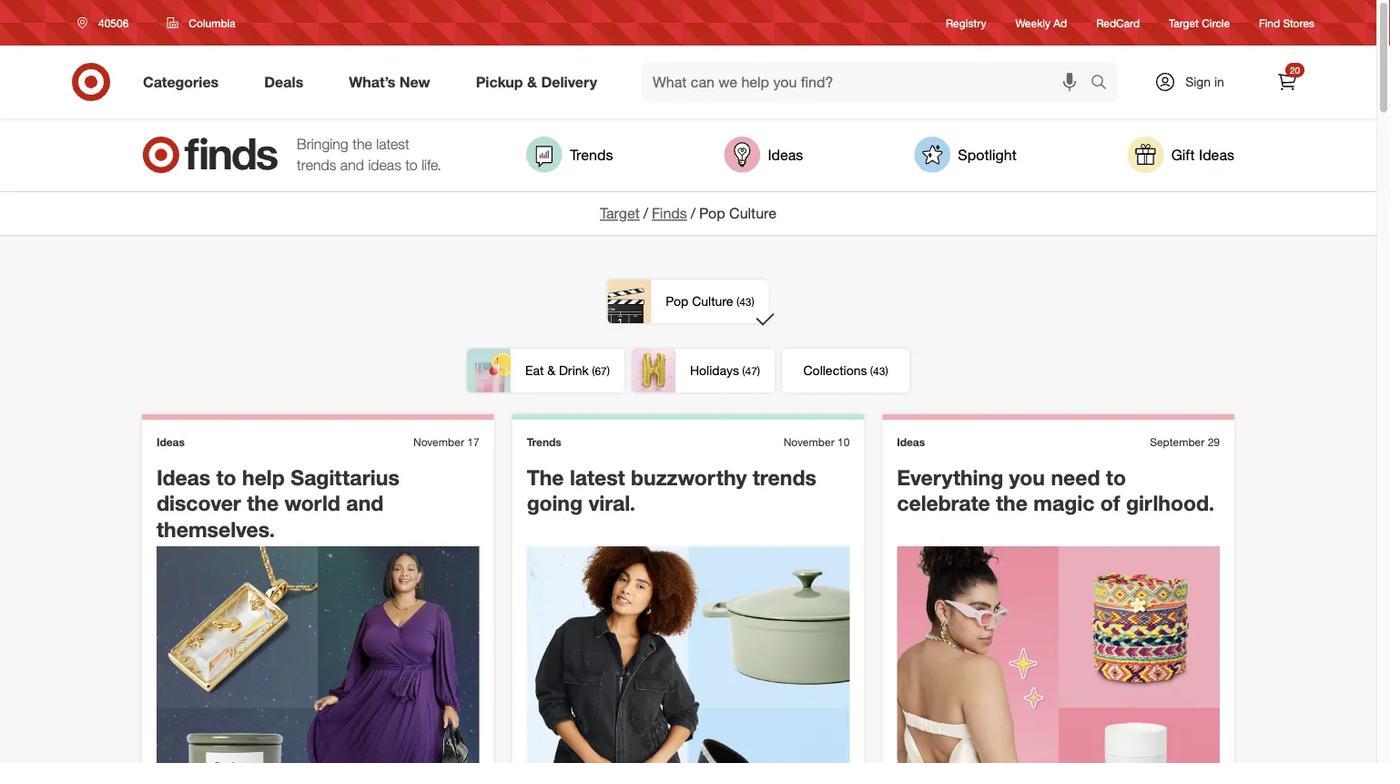 Task type: vqa. For each thing, say whether or not it's contained in the screenshot.
2 to the bottom
no



Task type: describe. For each thing, give the bounding box(es) containing it.
discover
[[157, 491, 241, 516]]

20 link
[[1267, 62, 1308, 102]]

10
[[838, 435, 850, 449]]

sagittarius
[[291, 464, 400, 490]]

holidays
[[690, 362, 739, 378]]

weekly
[[1016, 16, 1051, 30]]

29
[[1208, 435, 1220, 449]]

43 inside pop culture ( 43 )
[[740, 295, 752, 309]]

weekly ad link
[[1016, 15, 1067, 31]]

what's new
[[349, 73, 430, 91]]

gift ideas
[[1172, 146, 1235, 164]]

latest inside 'bringing the latest trends and ideas to life.'
[[376, 135, 410, 153]]

What can we help you find? suggestions appear below search field
[[642, 62, 1095, 102]]

) inside pop culture ( 43 )
[[752, 295, 755, 309]]

17
[[467, 435, 480, 449]]

search
[[1083, 75, 1126, 92]]

spotlight
[[958, 146, 1017, 164]]

) inside 'collections ( 43 )'
[[885, 364, 888, 378]]

redcard link
[[1096, 15, 1140, 31]]

trends inside trends link
[[570, 146, 613, 164]]

40506 button
[[66, 6, 148, 39]]

deals
[[264, 73, 303, 91]]

gift
[[1172, 146, 1195, 164]]

the for everything you need to celebrate the magic of girlhood.
[[996, 491, 1028, 516]]

40506
[[98, 16, 129, 30]]

to inside everything you need to celebrate the magic of girlhood.
[[1106, 464, 1126, 490]]

search button
[[1083, 62, 1126, 106]]

you
[[1009, 464, 1045, 490]]

ideas to help sagittarius discover the world and themselves.
[[157, 464, 400, 542]]

ad
[[1054, 16, 1067, 30]]

deals link
[[249, 62, 326, 102]]

everything you need to celebrate the magic of girlhood.
[[897, 464, 1215, 516]]

target / finds / pop culture
[[600, 204, 777, 222]]

celebrate
[[897, 491, 990, 516]]

find
[[1259, 16, 1280, 30]]

pop culture ( 43 )
[[666, 293, 755, 309]]

eat
[[525, 362, 544, 378]]

trends for the latest buzzworthy trends going viral.
[[753, 464, 817, 490]]

bringing
[[297, 135, 349, 153]]

47
[[745, 364, 757, 378]]

registry link
[[946, 15, 987, 31]]

67
[[595, 364, 607, 378]]

themselves.
[[157, 517, 275, 542]]

eat & drink ( 67 )
[[525, 362, 610, 378]]

) inside eat & drink ( 67 )
[[607, 364, 610, 378]]

1 / from the left
[[644, 204, 648, 222]]

target for target circle
[[1169, 16, 1199, 30]]

pickup & delivery
[[476, 73, 597, 91]]

latest inside the latest buzzworthy trends going viral.
[[570, 464, 625, 490]]

finds
[[652, 204, 687, 222]]

( inside pop culture ( 43 )
[[737, 295, 740, 309]]

to inside ideas to help sagittarius discover the world and themselves.
[[216, 464, 236, 490]]

43 inside 'collections ( 43 )'
[[873, 364, 885, 378]]

ideas link
[[724, 137, 803, 173]]

the latest buzzworthy trends going viral.
[[527, 464, 817, 516]]

target circle
[[1169, 16, 1230, 30]]

september 29
[[1150, 435, 1220, 449]]

registry
[[946, 16, 987, 30]]

life.
[[422, 156, 441, 174]]

sign in link
[[1139, 62, 1253, 102]]

columbia
[[189, 16, 236, 30]]

circle
[[1202, 16, 1230, 30]]

1 vertical spatial culture
[[692, 293, 734, 309]]

of
[[1101, 491, 1120, 516]]

going
[[527, 491, 583, 516]]

( inside eat & drink ( 67 )
[[592, 364, 595, 378]]

& for pickup
[[527, 73, 537, 91]]

ideas to help sagittarius discover the world and themselves. image
[[157, 547, 480, 763]]

20
[[1290, 64, 1300, 76]]

delivery
[[541, 73, 597, 91]]

november for the latest buzzworthy trends going viral.
[[784, 435, 835, 449]]



Task type: locate. For each thing, give the bounding box(es) containing it.
and
[[340, 156, 364, 174], [346, 491, 384, 516]]

categories
[[143, 73, 219, 91]]

43 up '47'
[[740, 295, 752, 309]]

in
[[1215, 74, 1225, 90]]

) up '47'
[[752, 295, 755, 309]]

/
[[644, 204, 648, 222], [691, 204, 696, 222]]

the
[[353, 135, 372, 153], [247, 491, 279, 516], [996, 491, 1028, 516]]

( up holidays ( 47 )
[[737, 295, 740, 309]]

1 horizontal spatial 43
[[873, 364, 885, 378]]

0 vertical spatial &
[[527, 73, 537, 91]]

0 vertical spatial trends
[[570, 146, 613, 164]]

gift ideas link
[[1128, 137, 1235, 173]]

0 vertical spatial trends
[[297, 156, 336, 174]]

stores
[[1283, 16, 1315, 30]]

1 horizontal spatial the
[[353, 135, 372, 153]]

september
[[1150, 435, 1205, 449]]

everything
[[897, 464, 1004, 490]]

1 november from the left
[[413, 435, 464, 449]]

drink
[[559, 362, 589, 378]]

and inside ideas to help sagittarius discover the world and themselves.
[[346, 491, 384, 516]]

collections ( 43 )
[[804, 362, 888, 378]]

pickup
[[476, 73, 523, 91]]

target circle link
[[1169, 15, 1230, 31]]

november for ideas to help sagittarius discover the world and themselves.
[[413, 435, 464, 449]]

the
[[527, 464, 564, 490]]

1 horizontal spatial pop
[[699, 204, 725, 222]]

43
[[740, 295, 752, 309], [873, 364, 885, 378]]

what's
[[349, 73, 396, 91]]

0 horizontal spatial &
[[527, 73, 537, 91]]

find stores link
[[1259, 15, 1315, 31]]

november 10
[[784, 435, 850, 449]]

and inside 'bringing the latest trends and ideas to life.'
[[340, 156, 364, 174]]

( inside 'collections ( 43 )'
[[870, 364, 873, 378]]

1 horizontal spatial /
[[691, 204, 696, 222]]

trends down bringing
[[297, 156, 336, 174]]

( inside holidays ( 47 )
[[742, 364, 745, 378]]

ideas inside ideas to help sagittarius discover the world and themselves.
[[157, 464, 210, 490]]

0 vertical spatial culture
[[729, 204, 777, 222]]

/ left finds link
[[644, 204, 648, 222]]

find stores
[[1259, 16, 1315, 30]]

to left the help
[[216, 464, 236, 490]]

2 horizontal spatial to
[[1106, 464, 1126, 490]]

trends up the the
[[527, 435, 562, 449]]

)
[[752, 295, 755, 309], [607, 364, 610, 378], [757, 364, 760, 378], [885, 364, 888, 378]]

trends for bringing the latest trends and ideas to life.
[[297, 156, 336, 174]]

the inside 'bringing the latest trends and ideas to life.'
[[353, 135, 372, 153]]

latest up viral.
[[570, 464, 625, 490]]

target
[[1169, 16, 1199, 30], [600, 204, 640, 222]]

0 horizontal spatial november
[[413, 435, 464, 449]]

finds link
[[652, 204, 687, 222]]

1 horizontal spatial to
[[405, 156, 418, 174]]

trends
[[570, 146, 613, 164], [527, 435, 562, 449]]

trends inside 'bringing the latest trends and ideas to life.'
[[297, 156, 336, 174]]

trends down november 10
[[753, 464, 817, 490]]

1 vertical spatial and
[[346, 491, 384, 516]]

pop right finds link
[[699, 204, 725, 222]]

target finds image
[[142, 137, 279, 173]]

new
[[400, 73, 430, 91]]

0 horizontal spatial the
[[247, 491, 279, 516]]

1 horizontal spatial november
[[784, 435, 835, 449]]

1 horizontal spatial target
[[1169, 16, 1199, 30]]

2 november from the left
[[784, 435, 835, 449]]

the up ideas
[[353, 135, 372, 153]]

trends inside the latest buzzworthy trends going viral.
[[753, 464, 817, 490]]

redcard
[[1096, 16, 1140, 30]]

1 vertical spatial pop
[[666, 293, 689, 309]]

1 horizontal spatial latest
[[570, 464, 625, 490]]

pop
[[699, 204, 725, 222], [666, 293, 689, 309]]

target link
[[600, 204, 640, 222]]

help
[[242, 464, 285, 490]]

culture up holidays
[[692, 293, 734, 309]]

& right eat
[[547, 362, 556, 378]]

& right pickup
[[527, 73, 537, 91]]

everything you need to celebrate the magic of girlhood. image
[[897, 547, 1220, 763]]

to
[[405, 156, 418, 174], [216, 464, 236, 490], [1106, 464, 1126, 490]]

1 horizontal spatial &
[[547, 362, 556, 378]]

spotlight link
[[914, 137, 1017, 173]]

0 horizontal spatial latest
[[376, 135, 410, 153]]

ideas
[[768, 146, 803, 164], [1199, 146, 1235, 164], [157, 435, 185, 449], [897, 435, 925, 449], [157, 464, 210, 490]]

the down you
[[996, 491, 1028, 516]]

and left ideas
[[340, 156, 364, 174]]

trends link
[[526, 137, 613, 173]]

girlhood.
[[1126, 491, 1215, 516]]

0 horizontal spatial trends
[[297, 156, 336, 174]]

sign in
[[1186, 74, 1225, 90]]

pickup & delivery link
[[460, 62, 620, 102]]

to up of
[[1106, 464, 1126, 490]]

the down the help
[[247, 491, 279, 516]]

2 horizontal spatial the
[[996, 491, 1028, 516]]

holidays ( 47 )
[[690, 362, 760, 378]]

november
[[413, 435, 464, 449], [784, 435, 835, 449]]

target left circle
[[1169, 16, 1199, 30]]

the inside everything you need to celebrate the magic of girlhood.
[[996, 491, 1028, 516]]

1 vertical spatial 43
[[873, 364, 885, 378]]

1 vertical spatial &
[[547, 362, 556, 378]]

target for target / finds / pop culture
[[600, 204, 640, 222]]

november left 17
[[413, 435, 464, 449]]

0 horizontal spatial pop
[[666, 293, 689, 309]]

( right "drink"
[[592, 364, 595, 378]]

) right "drink"
[[607, 364, 610, 378]]

1 vertical spatial trends
[[527, 435, 562, 449]]

bringing the latest trends and ideas to life.
[[297, 135, 441, 174]]

0 vertical spatial 43
[[740, 295, 752, 309]]

1 horizontal spatial trends
[[570, 146, 613, 164]]

what's new link
[[333, 62, 453, 102]]

0 horizontal spatial /
[[644, 204, 648, 222]]

viral.
[[589, 491, 636, 516]]

( right collections at right top
[[870, 364, 873, 378]]

need
[[1051, 464, 1100, 490]]

) right collections at right top
[[885, 364, 888, 378]]

weekly ad
[[1016, 16, 1067, 30]]

0 horizontal spatial 43
[[740, 295, 752, 309]]

) right holidays
[[757, 364, 760, 378]]

latest
[[376, 135, 410, 153], [570, 464, 625, 490]]

trends up target 'link'
[[570, 146, 613, 164]]

target left finds
[[600, 204, 640, 222]]

culture down ideas link
[[729, 204, 777, 222]]

0 vertical spatial target
[[1169, 16, 1199, 30]]

& for eat
[[547, 362, 556, 378]]

ideas
[[368, 156, 401, 174]]

magic
[[1034, 491, 1095, 516]]

sign
[[1186, 74, 1211, 90]]

columbia button
[[155, 6, 247, 39]]

( right holidays
[[742, 364, 745, 378]]

0 horizontal spatial target
[[600, 204, 640, 222]]

to inside 'bringing the latest trends and ideas to life.'
[[405, 156, 418, 174]]

/ right finds
[[691, 204, 696, 222]]

the for ideas to help sagittarius discover the world and themselves.
[[247, 491, 279, 516]]

world
[[285, 491, 340, 516]]

) inside holidays ( 47 )
[[757, 364, 760, 378]]

collections
[[804, 362, 867, 378]]

0 vertical spatial pop
[[699, 204, 725, 222]]

0 vertical spatial and
[[340, 156, 364, 174]]

43 right collections at right top
[[873, 364, 885, 378]]

2 / from the left
[[691, 204, 696, 222]]

(
[[737, 295, 740, 309], [592, 364, 595, 378], [742, 364, 745, 378], [870, 364, 873, 378]]

november 17
[[413, 435, 480, 449]]

november left 10
[[784, 435, 835, 449]]

1 vertical spatial trends
[[753, 464, 817, 490]]

buzzworthy
[[631, 464, 747, 490]]

trends
[[297, 156, 336, 174], [753, 464, 817, 490]]

pop down finds link
[[666, 293, 689, 309]]

&
[[527, 73, 537, 91], [547, 362, 556, 378]]

latest up ideas
[[376, 135, 410, 153]]

and down sagittarius
[[346, 491, 384, 516]]

1 vertical spatial target
[[600, 204, 640, 222]]

to left life. at the top of page
[[405, 156, 418, 174]]

categories link
[[127, 62, 241, 102]]

1 vertical spatial latest
[[570, 464, 625, 490]]

the latest buzzworthy trends going viral. image
[[527, 547, 850, 763]]

0 horizontal spatial trends
[[527, 435, 562, 449]]

0 horizontal spatial to
[[216, 464, 236, 490]]

the inside ideas to help sagittarius discover the world and themselves.
[[247, 491, 279, 516]]

0 vertical spatial latest
[[376, 135, 410, 153]]

1 horizontal spatial trends
[[753, 464, 817, 490]]



